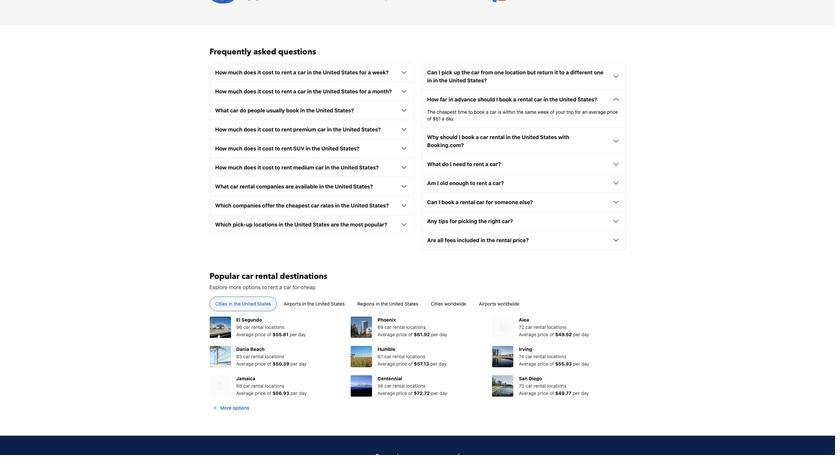 Task type: describe. For each thing, give the bounding box(es) containing it.
price inside san diego 70 car rental locations average price of $49.77 per day
[[538, 391, 549, 396]]

old
[[440, 180, 449, 186]]

states? inside what car rental companies are available in the united states? dropdown button
[[354, 184, 373, 190]]

how for how much does it cost to rent medium car in the united states?
[[215, 165, 227, 171]]

week
[[538, 109, 549, 115]]

96
[[236, 324, 242, 330]]

how far in advance should i book a rental car in the united states? button
[[428, 96, 621, 104]]

locations inside el segundo 96 car rental locations average price of $55.81 per day
[[265, 324, 285, 330]]

the up the how much does it cost to rent premium car in the united states? dropdown button at the left top of the page
[[307, 108, 315, 114]]

up inside "can i pick up the car from one location but return it to a different one in in the united states?"
[[454, 70, 461, 76]]

72
[[519, 324, 525, 330]]

month?
[[373, 89, 392, 95]]

am i old enough to rent a car? button
[[428, 179, 621, 187]]

car inside dania beach 83 car rental locations average price of $50.39 per day
[[244, 354, 250, 360]]

el segundo 96 car rental locations average price of $55.81 per day
[[236, 317, 306, 337]]

for inside the any tips for picking the right car? dropdown button
[[450, 218, 457, 224]]

regions
[[358, 301, 375, 307]]

the down cheap
[[308, 301, 315, 307]]

rent inside dropdown button
[[282, 146, 292, 152]]

cheap car rental in aiea image
[[493, 317, 514, 338]]

much for how much does it cost to rent a car in the united states for a week?
[[228, 70, 243, 76]]

average inside dania beach 83 car rental locations average price of $50.39 per day
[[236, 361, 254, 367]]

states inside 'why should i book a car rental in the united states with booking.com?'
[[541, 134, 557, 140]]

how for how much does it cost to rent a car in the united states for a week?
[[215, 70, 227, 76]]

the up what car rental companies are available in the united states? dropdown button
[[331, 165, 340, 171]]

states? inside how much does it cost to rent medium car in the united states? dropdown button
[[359, 165, 379, 171]]

rental inside 'phoenix 69 car rental locations average price of $61.92 per day'
[[393, 324, 405, 330]]

a down enough
[[456, 199, 459, 205]]

it for how much does it cost to rent a car in the united states for a month?
[[258, 89, 261, 95]]

0 vertical spatial should
[[478, 97, 496, 103]]

it for how much does it cost to rent suv in the united states?
[[258, 146, 261, 152]]

which for which pick-up locations in the united states are the most popular?
[[215, 222, 232, 228]]

to right need
[[467, 161, 473, 167]]

does for how much does it cost to rent premium car in the united states?
[[244, 127, 257, 133]]

how for how much does it cost to rent a car in the united states for a month?
[[215, 89, 227, 95]]

day for humble 67 car rental locations average price of $57.13 per day
[[439, 361, 447, 367]]

5 million+ reviews image
[[493, 0, 519, 4]]

$51
[[433, 116, 441, 122]]

a inside "can i pick up the car from one location but return it to a different one in in the united states?"
[[566, 70, 569, 76]]

locations inside humble 67 car rental locations average price of $57.13 per day
[[406, 354, 426, 360]]

cheap car rental in phoenix image
[[351, 317, 373, 338]]

destinations
[[280, 271, 328, 282]]

cost for how much does it cost to rent a car in the united states for a month?
[[263, 89, 274, 95]]

which companies offer the cheapest car rates  in the united states? button
[[215, 202, 408, 210]]

0 vertical spatial do
[[240, 108, 247, 114]]

in inside 'why should i book a car rental in the united states with booking.com?'
[[507, 134, 511, 140]]

69
[[378, 324, 384, 330]]

much for how much does it cost to rent medium car in the united states?
[[228, 165, 243, 171]]

cost for how much does it cost to rent medium car in the united states?
[[263, 165, 274, 171]]

per for jamaica 68 car rental locations average price of $66.93 per day
[[291, 391, 298, 396]]

price inside the cheapest time to book a car is within the same week of your trip for an average price of $51 a day.
[[608, 109, 619, 115]]

why should i book a car rental in the united states with booking.com?
[[428, 134, 570, 148]]

all
[[438, 237, 444, 243]]

locations inside dania beach 83 car rental locations average price of $50.39 per day
[[265, 354, 285, 360]]

premium
[[294, 127, 317, 133]]

same
[[525, 109, 537, 115]]

car inside 'why should i book a car rental in the united states with booking.com?'
[[481, 134, 489, 140]]

aiea 72 car rental locations average price of $49.52 per day
[[519, 317, 590, 337]]

price inside 'phoenix 69 car rental locations average price of $61.92 per day'
[[397, 332, 407, 337]]

fees
[[445, 237, 456, 243]]

a down how much does it cost to rent a car in the united states for a week?
[[294, 89, 297, 95]]

cheap
[[301, 284, 316, 290]]

how for how much does it cost to rent premium car in the united states?
[[215, 127, 227, 133]]

average inside el segundo 96 car rental locations average price of $55.81 per day
[[236, 332, 254, 337]]

$55.93
[[556, 361, 572, 367]]

day inside el segundo 96 car rental locations average price of $55.81 per day
[[298, 332, 306, 337]]

the right pick
[[462, 70, 470, 76]]

cheapest inside dropdown button
[[286, 203, 310, 209]]

day for irving 74 car rental locations average price of $55.93 per day
[[582, 361, 590, 367]]

week?
[[373, 70, 389, 76]]

a up within
[[514, 97, 517, 103]]

the up how much does it cost to rent a car in the united states for a month? dropdown button
[[313, 70, 322, 76]]

1 vertical spatial do
[[443, 161, 449, 167]]

the left right
[[479, 218, 487, 224]]

explore
[[210, 284, 228, 290]]

$57.13
[[414, 361, 429, 367]]

i inside 'why should i book a car rental in the united states with booking.com?'
[[459, 134, 461, 140]]

of inside the jamaica 68 car rental locations average price of $66.93 per day
[[267, 391, 272, 396]]

it for how much does it cost to rent a car in the united states for a week?
[[258, 70, 261, 76]]

return
[[538, 70, 554, 76]]

book up within
[[500, 97, 513, 103]]

price inside the jamaica 68 car rental locations average price of $66.93 per day
[[255, 391, 266, 396]]

for inside the cheapest time to book a car is within the same week of your trip for an average price of $51 a day.
[[576, 109, 582, 115]]

how much does it cost to rent premium car in the united states? button
[[215, 126, 408, 134]]

frequently asked questions
[[210, 46, 316, 57]]

rental inside 'why should i book a car rental in the united states with booking.com?'
[[490, 134, 505, 140]]

rental inside irving 74 car rental locations average price of $55.93 per day
[[534, 354, 546, 360]]

$55.81
[[273, 332, 289, 337]]

from
[[481, 70, 494, 76]]

it for how much does it cost to rent medium car in the united states?
[[258, 165, 261, 171]]

of down the
[[428, 116, 432, 122]]

cost for how much does it cost to rent premium car in the united states?
[[263, 127, 274, 133]]

the down right
[[487, 237, 496, 243]]

for inside how much does it cost to rent a car in the united states for a week? dropdown button
[[360, 70, 367, 76]]

how far in advance should i book a rental car in the united states?
[[428, 97, 598, 103]]

average for phoenix 69 car rental locations average price of $61.92 per day
[[378, 332, 395, 337]]

dania
[[236, 346, 249, 352]]

to inside dropdown button
[[275, 146, 280, 152]]

to down asked
[[275, 70, 280, 76]]

how much does it cost to rent a car in the united states for a week? button
[[215, 69, 408, 77]]

2 vertical spatial car?
[[502, 218, 514, 224]]

beach
[[251, 346, 265, 352]]

per inside dania beach 83 car rental locations average price of $50.39 per day
[[291, 361, 298, 367]]

tab list containing cities in the united states
[[204, 297, 632, 312]]

a inside 'why should i book a car rental in the united states with booking.com?'
[[476, 134, 479, 140]]

rental inside humble 67 car rental locations average price of $57.13 per day
[[393, 354, 405, 360]]

people
[[248, 108, 265, 114]]

$50.39
[[273, 361, 290, 367]]

rental inside san diego 70 car rental locations average price of $49.77 per day
[[534, 383, 546, 389]]

it for how much does it cost to rent premium car in the united states?
[[258, 127, 261, 133]]

states? inside how much does it cost to rent suv in the united states? dropdown button
[[340, 146, 360, 152]]

of inside centennial 56 car rental locations average price of $72.72 per day
[[409, 391, 413, 396]]

asked
[[254, 46, 277, 57]]

day for centennial 56 car rental locations average price of $72.72 per day
[[440, 391, 448, 396]]

much for how much does it cost to rent premium car in the united states?
[[228, 127, 243, 133]]

the left the most
[[341, 222, 349, 228]]

why should i book a car rental in the united states with booking.com? button
[[428, 133, 621, 149]]

states left 'week?'
[[342, 70, 358, 76]]

cheap car rental in el segundo image
[[210, 317, 231, 338]]

a right $51
[[442, 116, 445, 122]]

picking
[[459, 218, 478, 224]]

up inside dropdown button
[[246, 222, 253, 228]]

jamaica
[[236, 376, 256, 382]]

can i book a rental car for someone else? button
[[428, 198, 621, 206]]

locations inside centennial 56 car rental locations average price of $72.72 per day
[[407, 383, 426, 389]]

in inside button
[[229, 301, 233, 307]]

states? inside the "how far in advance should i book a rental car in the united states?" dropdown button
[[578, 97, 598, 103]]

what car rental companies are available in the united states? button
[[215, 183, 408, 191]]

states down rates
[[313, 222, 330, 228]]

1 one from the left
[[495, 70, 504, 76]]

any tips for picking the right car?
[[428, 218, 514, 224]]

cheapest inside the cheapest time to book a car is within the same week of your trip for an average price of $51 a day.
[[437, 109, 457, 115]]

price inside dania beach 83 car rental locations average price of $50.39 per day
[[255, 361, 266, 367]]

$49.77
[[556, 391, 572, 396]]

rental inside centennial 56 car rental locations average price of $72.72 per day
[[393, 383, 405, 389]]

united inside 'why should i book a car rental in the united states with booking.com?'
[[522, 134, 539, 140]]

a down the questions at the left
[[294, 70, 297, 76]]

a inside dropdown button
[[489, 180, 492, 186]]

rates
[[321, 203, 334, 209]]

different
[[571, 70, 593, 76]]

of left your
[[551, 109, 555, 115]]

phoenix 69 car rental locations average price of $61.92 per day
[[378, 317, 448, 337]]

per inside san diego 70 car rental locations average price of $49.77 per day
[[573, 391, 580, 396]]

per for centennial 56 car rental locations average price of $72.72 per day
[[432, 391, 439, 396]]

states? inside "can i pick up the car from one location but return it to a different one in in the united states?"
[[468, 78, 487, 84]]

can for can i pick up the car from one location but return it to a different one in in the united states?
[[428, 70, 438, 76]]

centennial 56 car rental locations average price of $72.72 per day
[[378, 376, 448, 396]]

options inside more options button
[[233, 405, 249, 411]]

56
[[378, 383, 384, 389]]

rental inside dania beach 83 car rental locations average price of $50.39 per day
[[252, 354, 264, 360]]

more
[[229, 284, 242, 290]]

options inside the popular car rental destinations explore more options to rent a car for cheap
[[243, 284, 261, 290]]

car inside el segundo 96 car rental locations average price of $55.81 per day
[[244, 324, 250, 330]]

i inside dropdown button
[[438, 180, 439, 186]]

the down how much does it cost to rent a car in the united states for a week? dropdown button
[[313, 89, 322, 95]]

1 vertical spatial are
[[331, 222, 339, 228]]

how much does it cost to rent a car in the united states for a month? button
[[215, 88, 408, 96]]

can for can i book a rental car for someone else?
[[428, 199, 438, 205]]

popular?
[[365, 222, 388, 228]]

any
[[428, 218, 438, 224]]

in inside dropdown button
[[306, 146, 311, 152]]

average for centennial 56 car rental locations average price of $72.72 per day
[[378, 391, 395, 396]]

states left month?
[[342, 89, 358, 95]]

segundo
[[242, 317, 262, 323]]

book right usually
[[286, 108, 299, 114]]

states left regions on the bottom of the page
[[331, 301, 345, 307]]

your
[[556, 109, 566, 115]]

diego
[[529, 376, 543, 382]]

$49.52
[[556, 332, 572, 337]]

pick
[[442, 70, 453, 76]]

price inside humble 67 car rental locations average price of $57.13 per day
[[397, 361, 407, 367]]

the right rates
[[341, 203, 350, 209]]

any tips for picking the right car? button
[[428, 217, 621, 225]]

day for phoenix 69 car rental locations average price of $61.92 per day
[[440, 332, 448, 337]]

the up the phoenix
[[381, 301, 388, 307]]

i up is
[[497, 97, 498, 103]]

airports worldwide button
[[474, 297, 526, 311]]

advance
[[455, 97, 477, 103]]

book inside 'why should i book a car rental in the united states with booking.com?'
[[462, 134, 475, 140]]

to inside the popular car rental destinations explore more options to rent a car for cheap
[[262, 284, 267, 290]]

the inside 'why should i book a car rental in the united states with booking.com?'
[[513, 134, 521, 140]]

united inside button
[[242, 301, 256, 307]]

price inside centennial 56 car rental locations average price of $72.72 per day
[[397, 391, 407, 396]]

are
[[428, 237, 437, 243]]

an
[[583, 109, 588, 115]]

within
[[503, 109, 516, 115]]

how for how much does it cost to rent suv in the united states?
[[215, 146, 227, 152]]

airports in the united states button
[[278, 297, 351, 311]]

trip
[[567, 109, 574, 115]]

car inside san diego 70 car rental locations average price of $49.77 per day
[[526, 383, 533, 389]]

humble
[[378, 346, 396, 352]]

rental inside the popular car rental destinations explore more options to rent a car for cheap
[[256, 271, 278, 282]]

a left month?
[[368, 89, 371, 95]]

what for what do i need to rent a car?
[[428, 161, 441, 167]]

67
[[378, 354, 383, 360]]

to inside "can i pick up the car from one location but return it to a different one in in the united states?"
[[560, 70, 565, 76]]

united inside dropdown button
[[322, 146, 339, 152]]

are all fees included in the rental price? button
[[428, 236, 621, 244]]

car inside irving 74 car rental locations average price of $55.93 per day
[[526, 354, 533, 360]]

states? inside the how much does it cost to rent premium car in the united states? dropdown button
[[362, 127, 381, 133]]

book down old
[[442, 199, 455, 205]]

of inside el segundo 96 car rental locations average price of $55.81 per day
[[267, 332, 272, 337]]

why
[[428, 134, 439, 140]]

a inside the popular car rental destinations explore more options to rent a car for cheap
[[280, 284, 282, 290]]

included
[[458, 237, 480, 243]]

cheap car rental in irving image
[[493, 346, 514, 368]]

how for how far in advance should i book a rental car in the united states?
[[428, 97, 439, 103]]

price inside irving 74 car rental locations average price of $55.93 per day
[[538, 361, 549, 367]]



Task type: vqa. For each thing, say whether or not it's contained in the screenshot.


Task type: locate. For each thing, give the bounding box(es) containing it.
what
[[215, 108, 229, 114], [428, 161, 441, 167], [215, 184, 229, 190]]

does for how much does it cost to rent medium car in the united states?
[[244, 165, 257, 171]]

day right '$66.93'
[[299, 391, 307, 396]]

1 vertical spatial which
[[215, 222, 232, 228]]

price down diego
[[538, 391, 549, 396]]

4 much from the top
[[228, 146, 243, 152]]

2 airports from the left
[[479, 301, 497, 307]]

day for jamaica 68 car rental locations average price of $66.93 per day
[[299, 391, 307, 396]]

day for aiea 72 car rental locations average price of $49.52 per day
[[582, 332, 590, 337]]

rental inside what car rental companies are available in the united states? dropdown button
[[240, 184, 255, 190]]

1 does from the top
[[244, 70, 257, 76]]

it
[[258, 70, 261, 76], [555, 70, 559, 76], [258, 89, 261, 95], [258, 127, 261, 133], [258, 146, 261, 152], [258, 165, 261, 171]]

what for what car rental companies are available in the united states?
[[215, 184, 229, 190]]

1 cities from the left
[[215, 301, 228, 307]]

with
[[559, 134, 570, 140]]

1 airports from the left
[[284, 301, 301, 307]]

more options
[[220, 405, 249, 411]]

car? for what do i need to rent a car?
[[490, 161, 501, 167]]

price left $61.92
[[397, 332, 407, 337]]

for inside can i book a rental car for someone else? dropdown button
[[486, 199, 494, 205]]

the inside dropdown button
[[312, 146, 320, 152]]

per inside centennial 56 car rental locations average price of $72.72 per day
[[432, 391, 439, 396]]

locations inside aiea 72 car rental locations average price of $49.52 per day
[[548, 324, 567, 330]]

rental inside el segundo 96 car rental locations average price of $55.81 per day
[[252, 324, 264, 330]]

1 can from the top
[[428, 70, 438, 76]]

0 horizontal spatial should
[[440, 134, 458, 140]]

cheapest
[[437, 109, 457, 115], [286, 203, 310, 209]]

of left "$49.52"
[[550, 332, 555, 337]]

to right enough
[[470, 180, 476, 186]]

1 vertical spatial companies
[[233, 203, 261, 209]]

for
[[360, 70, 367, 76], [360, 89, 367, 95], [576, 109, 582, 115], [486, 199, 494, 205], [450, 218, 457, 224], [293, 284, 300, 290]]

day right $49.77
[[582, 391, 589, 396]]

locations up $50.39
[[265, 354, 285, 360]]

can i pick up the car from one location but return it to a different one in in the united states?
[[428, 70, 604, 84]]

united inside "can i pick up the car from one location but return it to a different one in in the united states?"
[[449, 78, 466, 84]]

what car rental companies are available in the united states?
[[215, 184, 373, 190]]

car inside humble 67 car rental locations average price of $57.13 per day
[[385, 354, 392, 360]]

how much does it cost to rent suv in the united states?
[[215, 146, 360, 152]]

2 one from the left
[[595, 70, 604, 76]]

right
[[489, 218, 501, 224]]

more options button
[[210, 402, 252, 414]]

does inside dropdown button
[[244, 146, 257, 152]]

average inside aiea 72 car rental locations average price of $49.52 per day
[[519, 332, 537, 337]]

the down what car do people usually book in the united states? dropdown button
[[333, 127, 342, 133]]

someone
[[495, 199, 519, 205]]

how much does it cost to rent premium car in the united states?
[[215, 127, 381, 133]]

1 vertical spatial options
[[233, 405, 249, 411]]

1 much from the top
[[228, 70, 243, 76]]

0 horizontal spatial cheapest
[[286, 203, 310, 209]]

0 vertical spatial car?
[[490, 161, 501, 167]]

rental inside can i book a rental car for someone else? dropdown button
[[460, 199, 476, 205]]

how inside dropdown button
[[215, 146, 227, 152]]

cost for how much does it cost to rent a car in the united states for a week?
[[263, 70, 274, 76]]

per right $55.93
[[574, 361, 581, 367]]

what do i need to rent a car? button
[[428, 160, 621, 168]]

do left people
[[240, 108, 247, 114]]

5 does from the top
[[244, 165, 257, 171]]

states? inside which companies offer the cheapest car rates  in the united states? dropdown button
[[370, 203, 389, 209]]

book right time
[[474, 109, 485, 115]]

1 vertical spatial what
[[428, 161, 441, 167]]

car inside 'phoenix 69 car rental locations average price of $61.92 per day'
[[385, 324, 392, 330]]

locations
[[254, 222, 278, 228], [265, 324, 285, 330], [407, 324, 426, 330], [548, 324, 567, 330], [265, 354, 285, 360], [406, 354, 426, 360], [548, 354, 567, 360], [265, 383, 285, 389], [407, 383, 426, 389], [548, 383, 567, 389]]

of inside aiea 72 car rental locations average price of $49.52 per day
[[550, 332, 555, 337]]

cheap car rental in dania beach image
[[210, 346, 231, 368]]

what inside what car do people usually book in the united states? dropdown button
[[215, 108, 229, 114]]

price inside el segundo 96 car rental locations average price of $55.81 per day
[[255, 332, 266, 337]]

popular car rental destinations explore more options to rent a car for cheap
[[210, 271, 328, 290]]

locations up $49.77
[[548, 383, 567, 389]]

0 vertical spatial cheapest
[[437, 109, 457, 115]]

the inside button
[[234, 301, 241, 307]]

1 vertical spatial car?
[[493, 180, 504, 186]]

average for jamaica 68 car rental locations average price of $66.93 per day
[[236, 391, 254, 396]]

74
[[519, 354, 525, 360]]

to down how much does it cost to rent suv in the united states?
[[275, 165, 280, 171]]

do left need
[[443, 161, 449, 167]]

locations down offer at the top of the page
[[254, 222, 278, 228]]

price left "$49.52"
[[538, 332, 549, 337]]

car? up someone
[[493, 180, 504, 186]]

4 cost from the top
[[263, 146, 274, 152]]

what inside what do i need to rent a car? dropdown button
[[428, 161, 441, 167]]

of inside 'phoenix 69 car rental locations average price of $61.92 per day'
[[409, 332, 413, 337]]

locations up "$49.52"
[[548, 324, 567, 330]]

can i pick up the car from one location but return it to a different one in in the united states? button
[[428, 69, 621, 85]]

average inside humble 67 car rental locations average price of $57.13 per day
[[378, 361, 395, 367]]

0 horizontal spatial do
[[240, 108, 247, 114]]

book up booking.com?
[[462, 134, 475, 140]]

average down 72
[[519, 332, 537, 337]]

cost inside how much does it cost to rent medium car in the united states? dropdown button
[[263, 165, 274, 171]]

car inside centennial 56 car rental locations average price of $72.72 per day
[[385, 383, 392, 389]]

i
[[439, 70, 441, 76], [497, 97, 498, 103], [459, 134, 461, 140], [450, 161, 452, 167], [438, 180, 439, 186], [439, 199, 441, 205]]

average down 69
[[378, 332, 395, 337]]

day inside dania beach 83 car rental locations average price of $50.39 per day
[[299, 361, 307, 367]]

average
[[236, 332, 254, 337], [378, 332, 395, 337], [519, 332, 537, 337], [236, 361, 254, 367], [378, 361, 395, 367], [519, 361, 537, 367], [236, 391, 254, 396], [378, 391, 395, 396], [519, 391, 537, 396]]

else?
[[520, 199, 533, 205]]

car? right right
[[502, 218, 514, 224]]

how much does it cost to rent a car in the united states for a week?
[[215, 70, 389, 76]]

1 horizontal spatial cheapest
[[437, 109, 457, 115]]

pick-
[[233, 222, 246, 228]]

book
[[500, 97, 513, 103], [286, 108, 299, 114], [474, 109, 485, 115], [462, 134, 475, 140], [442, 199, 455, 205]]

regions in the united states
[[358, 301, 419, 307]]

per inside irving 74 car rental locations average price of $55.93 per day
[[574, 361, 581, 367]]

the up rates
[[325, 184, 334, 190]]

cities inside button
[[431, 301, 444, 307]]

are left "available"
[[286, 184, 294, 190]]

am i old enough to rent a car?
[[428, 180, 504, 186]]

per for irving 74 car rental locations average price of $55.93 per day
[[574, 361, 581, 367]]

locations up $55.93
[[548, 354, 567, 360]]

cost for how much does it cost to rent suv in the united states?
[[263, 146, 274, 152]]

day right "$49.52"
[[582, 332, 590, 337]]

per right $61.92
[[432, 332, 439, 337]]

2 does from the top
[[244, 89, 257, 95]]

per for humble 67 car rental locations average price of $57.13 per day
[[431, 361, 438, 367]]

states left with
[[541, 134, 557, 140]]

the right suv
[[312, 146, 320, 152]]

i left old
[[438, 180, 439, 186]]

of
[[551, 109, 555, 115], [428, 116, 432, 122], [267, 332, 272, 337], [409, 332, 413, 337], [550, 332, 555, 337], [267, 361, 272, 367], [409, 361, 413, 367], [550, 361, 555, 367], [267, 391, 272, 396], [409, 391, 413, 396], [550, 391, 555, 396]]

does for how much does it cost to rent suv in the united states?
[[244, 146, 257, 152]]

car? for am i old enough to rent a car?
[[493, 180, 504, 186]]

location
[[506, 70, 526, 76]]

what inside what car rental companies are available in the united states? dropdown button
[[215, 184, 229, 190]]

0 vertical spatial up
[[454, 70, 461, 76]]

83
[[236, 354, 242, 360]]

1 worldwide from the left
[[445, 301, 467, 307]]

1 horizontal spatial should
[[478, 97, 496, 103]]

0 vertical spatial are
[[286, 184, 294, 190]]

locations up '$66.93'
[[265, 383, 285, 389]]

of left '$66.93'
[[267, 391, 272, 396]]

locations inside irving 74 car rental locations average price of $55.93 per day
[[548, 354, 567, 360]]

a up what do i need to rent a car?
[[476, 134, 479, 140]]

0 horizontal spatial cities
[[215, 301, 228, 307]]

cheap car rental in humble image
[[351, 346, 373, 368]]

day inside aiea 72 car rental locations average price of $49.52 per day
[[582, 332, 590, 337]]

i inside "can i pick up the car from one location but return it to a different one in in the united states?"
[[439, 70, 441, 76]]

a left 'week?'
[[368, 70, 371, 76]]

rental
[[518, 97, 533, 103], [490, 134, 505, 140], [240, 184, 255, 190], [460, 199, 476, 205], [497, 237, 512, 243], [256, 271, 278, 282], [252, 324, 264, 330], [393, 324, 405, 330], [534, 324, 546, 330], [252, 354, 264, 360], [393, 354, 405, 360], [534, 354, 546, 360], [252, 383, 264, 389], [393, 383, 405, 389], [534, 383, 546, 389]]

2 cities from the left
[[431, 301, 444, 307]]

much for how much does it cost to rent suv in the united states?
[[228, 146, 243, 152]]

to left suv
[[275, 146, 280, 152]]

$66.93
[[273, 391, 290, 396]]

should right the advance
[[478, 97, 496, 103]]

states up segundo
[[258, 301, 271, 307]]

one right from
[[495, 70, 504, 76]]

of inside humble 67 car rental locations average price of $57.13 per day
[[409, 361, 413, 367]]

aiea
[[519, 317, 530, 323]]

day
[[298, 332, 306, 337], [440, 332, 448, 337], [582, 332, 590, 337], [299, 361, 307, 367], [439, 361, 447, 367], [582, 361, 590, 367], [299, 391, 307, 396], [440, 391, 448, 396], [582, 391, 589, 396]]

car inside "can i pick up the car from one location but return it to a different one in in the united states?"
[[472, 70, 480, 76]]

car? down 'why should i book a car rental in the united states with booking.com?'
[[490, 161, 501, 167]]

am
[[428, 180, 436, 186]]

cities in the united states
[[215, 301, 271, 307]]

per right $50.39
[[291, 361, 298, 367]]

a down 'why should i book a car rental in the united states with booking.com?'
[[486, 161, 489, 167]]

cities worldwide button
[[426, 297, 472, 311]]

locations inside 'phoenix 69 car rental locations average price of $61.92 per day'
[[407, 324, 426, 330]]

to down usually
[[275, 127, 280, 133]]

4 does from the top
[[244, 146, 257, 152]]

2 can from the top
[[428, 199, 438, 205]]

cost down usually
[[263, 127, 274, 133]]

to up usually
[[275, 89, 280, 95]]

1 vertical spatial cheapest
[[286, 203, 310, 209]]

per inside humble 67 car rental locations average price of $57.13 per day
[[431, 361, 438, 367]]

i left need
[[450, 161, 452, 167]]

5 cost from the top
[[263, 165, 274, 171]]

3 does from the top
[[244, 127, 257, 133]]

locations up $72.72
[[407, 383, 426, 389]]

rental inside the are all fees included in the rental price? dropdown button
[[497, 237, 512, 243]]

does for how much does it cost to rent a car in the united states for a month?
[[244, 89, 257, 95]]

suv
[[294, 146, 305, 152]]

which pick-up locations in the united states are the most popular?
[[215, 222, 388, 228]]

the up your
[[550, 97, 559, 103]]

day inside irving 74 car rental locations average price of $55.93 per day
[[582, 361, 590, 367]]

for inside how much does it cost to rent a car in the united states for a month? dropdown button
[[360, 89, 367, 95]]

popular
[[210, 271, 240, 282]]

irving 74 car rental locations average price of $55.93 per day
[[519, 346, 590, 367]]

cities in the united states button
[[210, 297, 277, 311]]

2 which from the top
[[215, 222, 232, 228]]

rent inside dropdown button
[[477, 180, 488, 186]]

for left an
[[576, 109, 582, 115]]

can inside dropdown button
[[428, 199, 438, 205]]

0 horizontal spatial airports
[[284, 301, 301, 307]]

what for what car do people usually book in the united states?
[[215, 108, 229, 114]]

which pick-up locations in the united states are the most popular? button
[[215, 221, 408, 229]]

per inside 'phoenix 69 car rental locations average price of $61.92 per day'
[[432, 332, 439, 337]]

1 vertical spatial can
[[428, 199, 438, 205]]

0 vertical spatial can
[[428, 70, 438, 76]]

i up tips
[[439, 199, 441, 205]]

which companies offer the cheapest car rates  in the united states?
[[215, 203, 389, 209]]

worldwide for cities worldwide
[[445, 301, 467, 307]]

per inside el segundo 96 car rental locations average price of $55.81 per day
[[290, 332, 297, 337]]

companies up pick- at the left of page
[[233, 203, 261, 209]]

options right more on the left bottom
[[233, 405, 249, 411]]

much inside how much does it cost to rent a car in the united states for a month? dropdown button
[[228, 89, 243, 95]]

average for aiea 72 car rental locations average price of $49.52 per day
[[519, 332, 537, 337]]

much inside the how much does it cost to rent premium car in the united states? dropdown button
[[228, 127, 243, 133]]

much inside how much does it cost to rent suv in the united states? dropdown button
[[228, 146, 243, 152]]

average down the 96 on the left
[[236, 332, 254, 337]]

of left $55.93
[[550, 361, 555, 367]]

the down which companies offer the cheapest car rates  in the united states?
[[285, 222, 293, 228]]

locations up $57.13
[[406, 354, 426, 360]]

a left is
[[486, 109, 489, 115]]

airports worldwide
[[479, 301, 520, 307]]

are all fees included in the rental price?
[[428, 237, 529, 243]]

1 which from the top
[[215, 203, 232, 209]]

price down beach
[[255, 361, 266, 367]]

1 horizontal spatial one
[[595, 70, 604, 76]]

the
[[428, 109, 436, 115]]

5 much from the top
[[228, 165, 243, 171]]

i up booking.com?
[[459, 134, 461, 140]]

0 horizontal spatial are
[[286, 184, 294, 190]]

airports for airports worldwide
[[479, 301, 497, 307]]

a up can i book a rental car for someone else?
[[489, 180, 492, 186]]

3 much from the top
[[228, 127, 243, 133]]

2 cost from the top
[[263, 89, 274, 95]]

average inside san diego 70 car rental locations average price of $49.77 per day
[[519, 391, 537, 396]]

should
[[478, 97, 496, 103], [440, 134, 458, 140]]

which for which companies offer the cheapest car rates  in the united states?
[[215, 203, 232, 209]]

for left cheap
[[293, 284, 300, 290]]

offer
[[262, 203, 275, 209]]

usually
[[267, 108, 285, 114]]

for left 'week?'
[[360, 70, 367, 76]]

0 vertical spatial options
[[243, 284, 261, 290]]

to inside the cheapest time to book a car is within the same week of your trip for an average price of $51 a day.
[[469, 109, 473, 115]]

per for aiea 72 car rental locations average price of $49.52 per day
[[574, 332, 581, 337]]

cities for cities worldwide
[[431, 301, 444, 307]]

the inside the cheapest time to book a car is within the same week of your trip for an average price of $51 a day.
[[517, 109, 524, 115]]

one right 'different'
[[595, 70, 604, 76]]

3 cost from the top
[[263, 127, 274, 133]]

of inside dania beach 83 car rental locations average price of $50.39 per day
[[267, 361, 272, 367]]

the down pick
[[440, 78, 448, 84]]

average for humble 67 car rental locations average price of $57.13 per day
[[378, 361, 395, 367]]

1 horizontal spatial worldwide
[[498, 301, 520, 307]]

of left $49.77
[[550, 391, 555, 396]]

airports down cheap
[[284, 301, 301, 307]]

1 horizontal spatial cities
[[431, 301, 444, 307]]

rental inside the jamaica 68 car rental locations average price of $66.93 per day
[[252, 383, 264, 389]]

more
[[220, 405, 232, 411]]

a left 'different'
[[566, 70, 569, 76]]

the left same
[[517, 109, 524, 115]]

day right $50.39
[[299, 361, 307, 367]]

much for how much does it cost to rent a car in the united states for a month?
[[228, 89, 243, 95]]

cheap car rental in san diego image
[[493, 376, 514, 397]]

but
[[528, 70, 536, 76]]

states up 'phoenix 69 car rental locations average price of $61.92 per day' in the bottom of the page
[[405, 301, 419, 307]]

average down 67
[[378, 361, 395, 367]]

car? inside dropdown button
[[493, 180, 504, 186]]

can up any
[[428, 199, 438, 205]]

for inside the popular car rental destinations explore more options to rent a car for cheap
[[293, 284, 300, 290]]

irving
[[519, 346, 533, 352]]

questions
[[279, 46, 316, 57]]

cities for cities in the united states
[[215, 301, 228, 307]]

average down 70
[[519, 391, 537, 396]]

2 much from the top
[[228, 89, 243, 95]]

the right offer at the top of the page
[[276, 203, 285, 209]]

cost inside the how much does it cost to rent premium car in the united states? dropdown button
[[263, 127, 274, 133]]

far
[[441, 97, 448, 103]]

per right $49.77
[[573, 391, 580, 396]]

airports in the united states
[[284, 301, 345, 307]]

cost inside how much does it cost to rent a car in the united states for a month? dropdown button
[[263, 89, 274, 95]]

average for irving 74 car rental locations average price of $55.93 per day
[[519, 361, 537, 367]]

day right $61.92
[[440, 332, 448, 337]]

70
[[519, 383, 525, 389]]

most
[[350, 222, 364, 228]]

locations inside san diego 70 car rental locations average price of $49.77 per day
[[548, 383, 567, 389]]

available
[[295, 184, 318, 190]]

1 horizontal spatial are
[[331, 222, 339, 228]]

is
[[498, 109, 502, 115]]

the down the cheapest time to book a car is within the same week of your trip for an average price of $51 a day. on the right top
[[513, 134, 521, 140]]

0 horizontal spatial up
[[246, 222, 253, 228]]

tips
[[439, 218, 449, 224]]

worldwide for airports worldwide
[[498, 301, 520, 307]]

for right tips
[[450, 218, 457, 224]]

states inside button
[[258, 301, 271, 307]]

1 horizontal spatial up
[[454, 70, 461, 76]]

per right "$49.52"
[[574, 332, 581, 337]]

0 vertical spatial what
[[215, 108, 229, 114]]

to inside dropdown button
[[470, 180, 476, 186]]

per inside the jamaica 68 car rental locations average price of $66.93 per day
[[291, 391, 298, 396]]

per for phoenix 69 car rental locations average price of $61.92 per day
[[432, 332, 439, 337]]

0 vertical spatial which
[[215, 203, 232, 209]]

worldwide
[[445, 301, 467, 307], [498, 301, 520, 307]]

cities worldwide
[[431, 301, 467, 307]]

it inside dropdown button
[[258, 146, 261, 152]]

what car do people usually book in the united states? button
[[215, 107, 408, 115]]

2 worldwide from the left
[[498, 301, 520, 307]]

does for how much does it cost to rent a car in the united states for a week?
[[244, 70, 257, 76]]

0 vertical spatial companies
[[256, 184, 285, 190]]

1 cost from the top
[[263, 70, 274, 76]]

united
[[323, 70, 340, 76], [449, 78, 466, 84], [323, 89, 340, 95], [560, 97, 577, 103], [316, 108, 333, 114], [343, 127, 360, 133], [522, 134, 539, 140], [322, 146, 339, 152], [341, 165, 358, 171], [335, 184, 352, 190], [351, 203, 368, 209], [295, 222, 312, 228], [242, 301, 256, 307], [316, 301, 330, 307], [389, 301, 404, 307]]

day inside san diego 70 car rental locations average price of $49.77 per day
[[582, 391, 589, 396]]

we're here for you image
[[210, 0, 236, 4]]

in
[[307, 70, 312, 76], [428, 78, 432, 84], [434, 78, 438, 84], [307, 89, 312, 95], [449, 97, 454, 103], [544, 97, 549, 103], [301, 108, 305, 114], [327, 127, 332, 133], [507, 134, 511, 140], [306, 146, 311, 152], [325, 165, 330, 171], [319, 184, 324, 190], [335, 203, 340, 209], [279, 222, 284, 228], [481, 237, 486, 243], [229, 301, 233, 307], [303, 301, 306, 307], [376, 301, 380, 307]]

0 horizontal spatial one
[[495, 70, 504, 76]]

tab list
[[204, 297, 632, 312]]

cheapest up which pick-up locations in the united states are the most popular?
[[286, 203, 310, 209]]

of inside irving 74 car rental locations average price of $55.93 per day
[[550, 361, 555, 367]]

2 vertical spatial what
[[215, 184, 229, 190]]

airports for airports in the united states
[[284, 301, 301, 307]]

need
[[453, 161, 466, 167]]

i left pick
[[439, 70, 441, 76]]

a down destinations
[[280, 284, 282, 290]]

cheap car rental in centennial image
[[351, 376, 373, 397]]

0 horizontal spatial worldwide
[[445, 301, 467, 307]]

can i book a rental car for someone else?
[[428, 199, 533, 205]]

day right $55.81
[[298, 332, 306, 337]]

are down rates
[[331, 222, 339, 228]]

rent inside the popular car rental destinations explore more options to rent a car for cheap
[[269, 284, 278, 290]]

of left $61.92
[[409, 332, 413, 337]]

rental inside aiea 72 car rental locations average price of $49.52 per day
[[534, 324, 546, 330]]

$72.72
[[414, 391, 430, 396]]

of left $55.81
[[267, 332, 272, 337]]

day inside the jamaica 68 car rental locations average price of $66.93 per day
[[299, 391, 307, 396]]

car inside the jamaica 68 car rental locations average price of $66.93 per day
[[244, 383, 250, 389]]

1 horizontal spatial do
[[443, 161, 449, 167]]

1 horizontal spatial airports
[[479, 301, 497, 307]]

average inside the jamaica 68 car rental locations average price of $66.93 per day
[[236, 391, 254, 396]]

rental inside the "how far in advance should i book a rental car in the united states?" dropdown button
[[518, 97, 533, 103]]

book inside the cheapest time to book a car is within the same week of your trip for an average price of $51 a day.
[[474, 109, 485, 115]]

locations up $61.92
[[407, 324, 426, 330]]

options
[[243, 284, 261, 290], [233, 405, 249, 411]]

1 vertical spatial up
[[246, 222, 253, 228]]

do
[[240, 108, 247, 114], [443, 161, 449, 167]]

cheap car rental in jamaica image
[[210, 376, 231, 397]]

per right $72.72
[[432, 391, 439, 396]]

time
[[458, 109, 468, 115]]

frequently
[[210, 46, 252, 57]]

locations inside the jamaica 68 car rental locations average price of $66.93 per day
[[265, 383, 285, 389]]

1 vertical spatial should
[[440, 134, 458, 140]]



